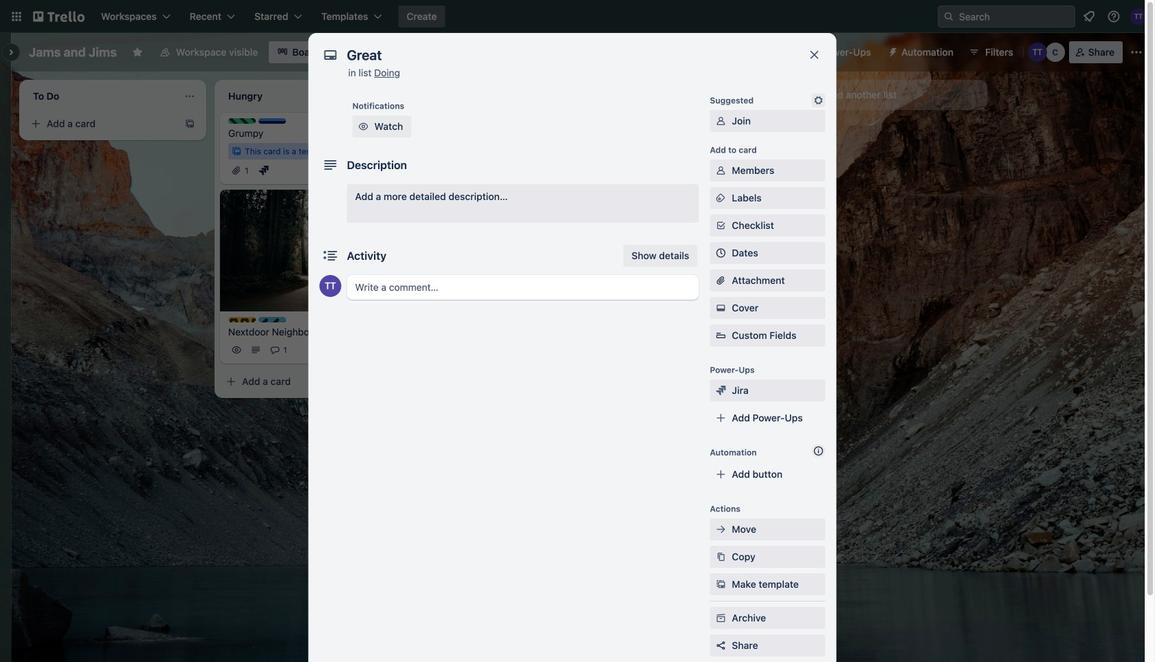 Task type: describe. For each thing, give the bounding box(es) containing it.
open information menu image
[[1108, 10, 1122, 23]]

Search field
[[939, 6, 1076, 28]]

color: yellow, title: none image
[[228, 317, 256, 323]]

0 notifications image
[[1082, 8, 1098, 25]]

color: sky, title: "flying cars" element
[[259, 317, 286, 323]]

1 sm image from the top
[[715, 301, 728, 315]]

star or unstar board image
[[132, 47, 143, 58]]

terry turtle (terryturtle) image
[[1131, 8, 1148, 25]]

create from template… image
[[184, 118, 195, 129]]

search image
[[944, 11, 955, 22]]

primary element
[[0, 0, 1156, 33]]

back to home image
[[33, 6, 85, 28]]



Task type: vqa. For each thing, say whether or not it's contained in the screenshot.
Workspace Actions Menu 'icon'
no



Task type: locate. For each thing, give the bounding box(es) containing it.
None text field
[[340, 43, 794, 67]]

1 vertical spatial terry turtle (terryturtle) image
[[320, 275, 342, 297]]

color: green, title: none image
[[228, 118, 256, 124]]

show menu image
[[1131, 45, 1144, 59]]

color: blue, title: none image
[[259, 118, 286, 124]]

1 horizontal spatial terry turtle (terryturtle) image
[[1029, 43, 1048, 62]]

customize views image
[[335, 45, 348, 59]]

Write a comment text field
[[347, 275, 699, 300]]

0 vertical spatial terry turtle (terryturtle) image
[[1029, 43, 1048, 62]]

Board name text field
[[22, 41, 124, 63]]

3 sm image from the top
[[715, 578, 728, 592]]

2 sm image from the top
[[715, 523, 728, 537]]

sm image
[[715, 301, 728, 315], [715, 523, 728, 537], [715, 578, 728, 592], [715, 612, 728, 625]]

terry turtle (terryturtle) image
[[1029, 43, 1048, 62], [320, 275, 342, 297]]

4 sm image from the top
[[715, 612, 728, 625]]

chestercheeetah (chestercheeetah) image
[[1046, 43, 1066, 62]]

sm image
[[883, 41, 902, 61], [812, 94, 826, 107], [715, 114, 728, 128], [357, 120, 371, 133], [715, 164, 728, 178], [715, 191, 728, 205], [715, 384, 728, 398], [715, 550, 728, 564]]

0 horizontal spatial terry turtle (terryturtle) image
[[320, 275, 342, 297]]



